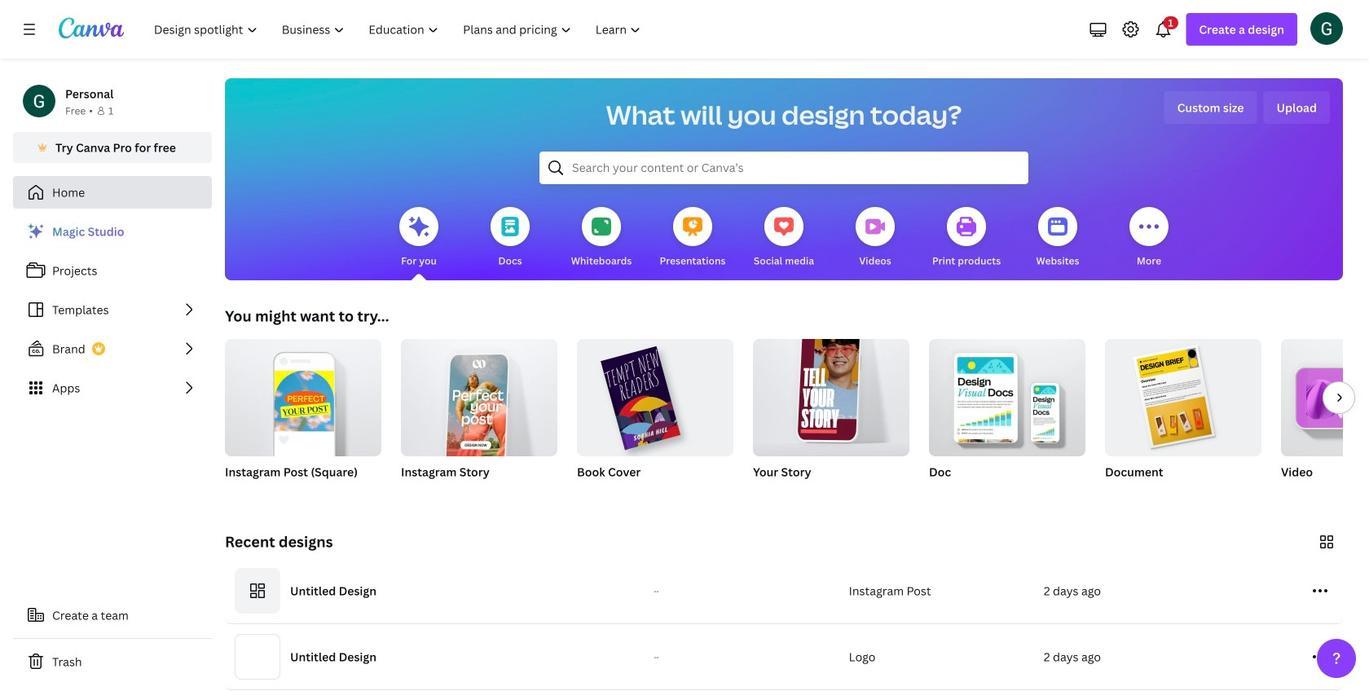 Task type: locate. For each thing, give the bounding box(es) containing it.
Search search field
[[572, 152, 996, 183]]

group
[[753, 329, 910, 500], [753, 329, 910, 456], [225, 333, 381, 500], [225, 333, 381, 456], [401, 333, 557, 500], [401, 333, 557, 466], [577, 333, 733, 500], [577, 333, 733, 456], [929, 339, 1086, 500], [929, 339, 1086, 456], [1105, 339, 1262, 500], [1281, 339, 1369, 500]]

top level navigation element
[[143, 13, 655, 46]]

list
[[13, 215, 212, 404]]

None search field
[[540, 152, 1029, 184]]

greg robinson image
[[1310, 12, 1343, 45]]



Task type: vqa. For each thing, say whether or not it's contained in the screenshot.
TOP LEVEL NAVIGATION "element"
yes



